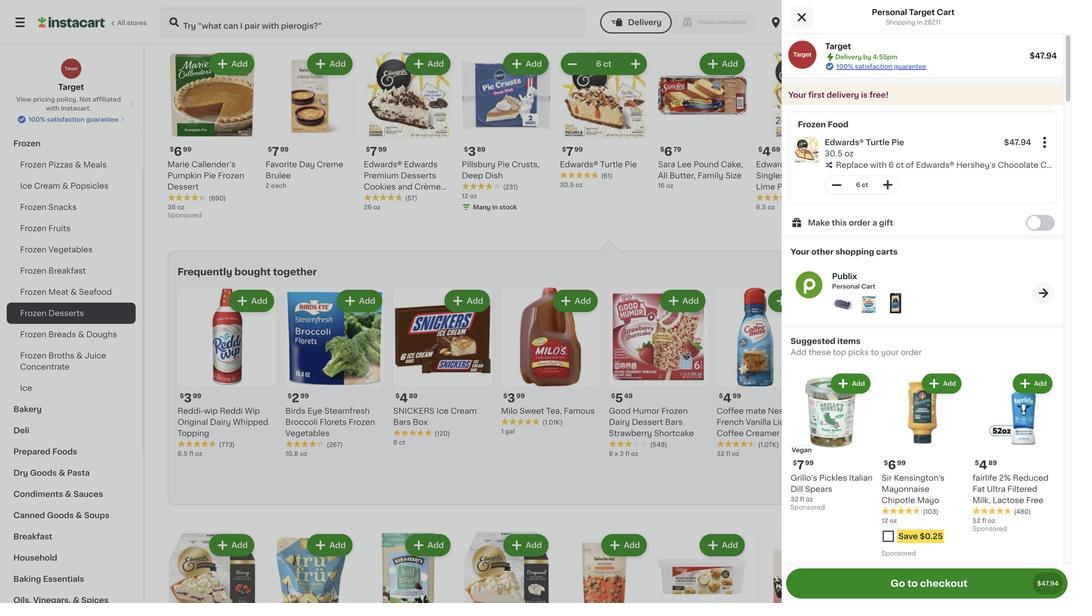 Task type: locate. For each thing, give the bounding box(es) containing it.
1 horizontal spatial $ 3 99
[[503, 392, 525, 404]]

& inside frozen broths & juice concentrate
[[76, 352, 83, 360]]

target down 530 billingsley road
[[825, 42, 851, 50]]

0 horizontal spatial topping
[[178, 429, 209, 437]]

100% inside 100% satisfaction guarantee link
[[836, 63, 853, 70]]

6 left the x
[[609, 451, 613, 457]]

4 left 69
[[762, 146, 771, 157]]

0 vertical spatial cream
[[34, 182, 60, 190]]

frozen right peas
[[980, 418, 1006, 426]]

pie inside marie callender's pumpkin pie frozen dessert
[[204, 172, 216, 179]]

& left sauces
[[65, 490, 71, 498]]

in inside item carousel region
[[963, 462, 968, 468]]

0 horizontal spatial stock
[[499, 204, 517, 210]]

2 eye from the left
[[954, 407, 969, 415]]

delivery by 4:55pm link
[[889, 16, 991, 29]]

crusts, for (231)
[[512, 160, 540, 168]]

frozen up shortcake in the right of the page
[[661, 407, 688, 415]]

6 x 3 fl oz
[[609, 451, 638, 457]]

oz down pumpkin
[[177, 204, 185, 210]]

89 for 3
[[409, 393, 417, 399]]

0 vertical spatial 32
[[717, 451, 725, 457]]

$ 7 99 for grillo's pickles italian dill spears
[[793, 459, 814, 471]]

target inside personal target cart shopping in 28211
[[909, 8, 935, 16]]

49
[[624, 393, 633, 399], [945, 393, 954, 399]]

0 horizontal spatial crusts,
[[512, 160, 540, 168]]

$ 4 89 inside item carousel region
[[395, 392, 417, 404]]

picks
[[848, 348, 869, 356]]

product group containing 5
[[609, 287, 708, 458]]

deli
[[13, 427, 29, 434]]

$ inside $ 1 49
[[935, 393, 939, 399]]

order right the your
[[901, 348, 922, 356]]

25.5
[[854, 193, 868, 199]]

2 $ 3 99 from the left
[[503, 392, 525, 404]]

cart inside publix personal cart
[[861, 283, 875, 289]]

turtle for edwards® turtle pie
[[600, 160, 623, 168]]

turtle up edwards® hershey's chocolate créme pie
[[866, 138, 890, 146]]

89 for 7
[[988, 460, 997, 466]]

edwards inside edwards® edwards singles desserts key lime pie slices 2pk
[[796, 160, 830, 168]]

1 vertical spatial chocolate
[[854, 172, 895, 179]]

oz right 6.84 in the right top of the page
[[582, 14, 589, 20]]

1 horizontal spatial 6 ct
[[596, 60, 611, 68]]

99 for birds eye steamfresh broccoli florets frozen vegetables
[[300, 393, 309, 399]]

satisfaction inside 100% satisfaction guarantee link
[[855, 63, 892, 70]]

crème
[[414, 183, 441, 191]]

carts
[[876, 248, 898, 256]]

2 horizontal spatial target
[[909, 8, 935, 16]]

1 horizontal spatial 32
[[791, 496, 798, 502]]

0 horizontal spatial créme
[[897, 172, 923, 179]]

cream inside snickers ice cream bars box
[[451, 407, 477, 415]]

38 oz
[[266, 24, 283, 30]]

all left stores
[[117, 20, 125, 26]]

0 vertical spatial with
[[46, 105, 59, 111]]

bars inside snickers ice cream bars box
[[393, 418, 411, 426]]

day
[[299, 160, 315, 168]]

6.5 inside item carousel region
[[178, 451, 188, 457]]

$ 7 99
[[268, 146, 289, 157], [562, 146, 583, 157], [366, 146, 387, 157], [793, 459, 814, 471]]

your left other
[[791, 248, 809, 256]]

$ inside $ 6 79
[[660, 146, 664, 152]]

1 vertical spatial decrement quantity of edwards® turtle pie image
[[830, 178, 843, 192]]

2 pillsbury pie crusts, deep dish from the left
[[952, 160, 1030, 179]]

all inside sara lee pound cake, all butter, family size 16 oz
[[658, 172, 667, 179]]

& left meals
[[75, 161, 81, 169]]

2 horizontal spatial dairy
[[609, 418, 630, 426]]

$ inside $ 5 49
[[611, 393, 615, 399]]

sponsored badge image down save
[[882, 551, 915, 557]]

$ 5 49
[[611, 392, 633, 404]]

0 vertical spatial ice
[[20, 182, 32, 190]]

edwards® inside edwards® edwards premium desserts cookies and crème pie
[[364, 160, 402, 168]]

fl for 6.5
[[189, 451, 193, 457]]

1 horizontal spatial hershey's
[[956, 161, 996, 169]]

$ 7 99 for favorite day creme brulee
[[268, 146, 289, 157]]

cart for target
[[937, 8, 955, 16]]

soups
[[84, 511, 109, 519]]

dish for (231)
[[485, 172, 503, 179]]

2 bars from the left
[[665, 418, 683, 426]]

oz right 52
[[988, 518, 995, 524]]

32 down french
[[717, 451, 725, 457]]

2 edwards from the left
[[404, 160, 438, 168]]

frozen meat & seafood
[[20, 288, 112, 296]]

& inside 'link'
[[76, 511, 82, 519]]

kensington's
[[894, 474, 945, 482]]

99 for marie callender's pumpkin pie frozen dessert
[[183, 146, 192, 152]]

fat
[[973, 485, 985, 493]]

0 horizontal spatial 100%
[[29, 116, 45, 123]]

26
[[364, 204, 372, 210]]

1 bars from the left
[[393, 418, 411, 426]]

& left 'candy'
[[45, 118, 51, 126]]

target up "policy."
[[58, 83, 84, 91]]

frozen for frozen food
[[798, 121, 826, 128]]

make this order a gift
[[808, 219, 893, 227]]

personal inside publix personal cart
[[832, 283, 860, 289]]

deep for (231)
[[462, 172, 483, 179]]

2 vertical spatial 6 ct
[[393, 439, 405, 446]]

eye for 2
[[307, 407, 322, 415]]

order left a
[[849, 219, 870, 227]]

1 topping from the left
[[178, 429, 209, 437]]

sponsored badge image
[[854, 22, 888, 29], [952, 32, 986, 39], [168, 212, 201, 219], [791, 504, 824, 511], [973, 526, 1006, 532], [882, 551, 915, 557]]

cart up 'mission carb balance soft taco flour tortillas' icon
[[861, 283, 875, 289]]

edwards inside edwards® edwards premium desserts cookies and crème pie
[[404, 160, 438, 168]]

1 horizontal spatial topping
[[862, 429, 894, 437]]

(120)
[[435, 430, 450, 437]]

oz down edwards® turtle pie
[[576, 182, 583, 188]]

1 vertical spatial dessert
[[632, 418, 663, 426]]

(103)
[[923, 509, 938, 515]]

all up 16
[[658, 172, 667, 179]]

dairy & eggs link
[[7, 48, 136, 69]]

pie inside edwards® edwards singles desserts key lime pie slices 2pk
[[777, 183, 789, 191]]

whipped
[[233, 418, 268, 426], [825, 429, 860, 437]]

frozen fruits
[[20, 224, 71, 232]]

pie inside edwards® turtle pie 30.5 oz
[[891, 138, 904, 146]]

ice inside snickers ice cream bars box
[[437, 407, 449, 415]]

peas
[[959, 418, 978, 426]]

fruits
[[48, 224, 71, 232]]

prepared foods link
[[7, 441, 136, 462]]

6 ct for increment quantity of edwards® turtle pie image
[[856, 182, 868, 188]]

0 horizontal spatial pillsbury pie crusts, deep dish
[[462, 160, 540, 179]]

edwards® inside edwards® hershey's chocolate créme pie
[[854, 160, 892, 168]]

pie inside edwards® hershey's chocolate créme pie
[[925, 172, 937, 179]]

0 vertical spatial satisfaction
[[855, 63, 892, 70]]

dessert inside marie callender's pumpkin pie frozen dessert
[[168, 183, 199, 191]]

many in stock inside item carousel region
[[944, 462, 988, 468]]

530 billingsley road
[[787, 18, 875, 26]]

oz up replace
[[844, 150, 854, 157]]

topping inside cool whip original whipped topping
[[862, 429, 894, 437]]

0 vertical spatial guarantee
[[894, 63, 926, 70]]

0 horizontal spatial order
[[849, 219, 870, 227]]

frozen down frozen meat & seafood
[[20, 309, 46, 317]]

frozen for frozen meat & seafood
[[20, 288, 46, 296]]

4 for coffee
[[723, 392, 731, 404]]

eye inside birds eye steamfresh sweet peas frozen vegetables
[[954, 407, 969, 415]]

0 horizontal spatial 32
[[717, 451, 725, 457]]

0 vertical spatial sweet
[[520, 407, 544, 415]]

cart up 28211
[[937, 8, 955, 16]]

0 vertical spatial by
[[944, 18, 956, 26]]

99 up the favorite
[[280, 146, 289, 152]]

$ for pillsbury pie crusts, deep dish
[[464, 146, 468, 152]]

0 horizontal spatial 1
[[501, 428, 504, 434]]

0 vertical spatial whipped
[[233, 418, 268, 426]]

coffee up french
[[717, 407, 744, 415]]

36 oz
[[168, 24, 185, 30], [168, 204, 185, 210]]

gal
[[505, 428, 515, 434]]

$ 4 89 for 2
[[395, 392, 417, 404]]

1 vertical spatial ice
[[20, 384, 32, 392]]

other
[[811, 248, 834, 256]]

personal down publix
[[832, 283, 860, 289]]

1 crusts, from the left
[[512, 160, 540, 168]]

birds down $ 1 49
[[932, 407, 952, 415]]

0 horizontal spatial seafood
[[44, 97, 78, 105]]

4 up snickers
[[400, 392, 408, 404]]

hershey's down "edwards® turtle pie" button
[[894, 160, 934, 168]]

99 for coffee mate nestle french vanilla liquid coffee creamer
[[732, 393, 741, 399]]

1 horizontal spatial deep
[[952, 172, 974, 179]]

goods down the condiments & sauces
[[47, 511, 74, 519]]

6.5 for 3
[[178, 451, 188, 457]]

see eligible items
[[838, 479, 910, 487]]

$ 6 99 up marie
[[170, 146, 192, 157]]

frozen up edwards® turtle pie icon
[[798, 121, 826, 128]]

2 crusts, from the left
[[1002, 160, 1030, 168]]

frozen up concentrate
[[20, 352, 46, 360]]

(267)
[[327, 442, 343, 448]]

$ inside $ 4 99
[[719, 393, 723, 399]]

& left the juice
[[76, 352, 83, 360]]

0 vertical spatial cart
[[937, 8, 955, 16]]

6.5 down reddi-
[[178, 451, 188, 457]]

birds inside birds eye steamfresh sweet peas frozen vegetables
[[932, 407, 952, 415]]

cool
[[825, 418, 843, 426]]

fl inside product group
[[625, 451, 629, 457]]

instacart logo image
[[38, 16, 105, 29]]

1 birds from the left
[[285, 407, 305, 415]]

0 horizontal spatial original
[[178, 418, 208, 426]]

sauces
[[73, 490, 103, 498]]

frozen down frozen fruits
[[20, 246, 46, 253]]

pie up the 26
[[364, 194, 376, 202]]

1 steamfresh from the left
[[324, 407, 370, 415]]

ice for ice cream & popsicles
[[20, 182, 32, 190]]

dish down $ 3 89
[[485, 172, 503, 179]]

food
[[828, 121, 849, 128]]

0 vertical spatial 30.5
[[825, 150, 842, 157]]

49 inside $ 1 49
[[945, 393, 954, 399]]

7 for edwards® edwards premium desserts cookies and crème pie
[[370, 146, 377, 157]]

cookies
[[364, 183, 396, 191]]

frozen inside frozen broths & juice concentrate
[[20, 352, 46, 360]]

0 horizontal spatial items
[[837, 337, 860, 345]]

2 topping from the left
[[862, 429, 894, 437]]

not
[[79, 96, 91, 102]]

0 horizontal spatial eye
[[307, 407, 322, 415]]

0 horizontal spatial turtle
[[600, 160, 623, 168]]

desserts for 7
[[401, 172, 436, 179]]

$ for edwards® turtle pie
[[562, 146, 566, 152]]

hershey's inside product group
[[956, 161, 996, 169]]

crusts, up (231)
[[512, 160, 540, 168]]

product group
[[854, 0, 943, 31], [952, 0, 1041, 42], [168, 51, 257, 222], [266, 51, 355, 190], [364, 51, 453, 212], [462, 51, 551, 214], [560, 51, 649, 189], [658, 51, 747, 190], [756, 51, 845, 212], [854, 51, 943, 200], [952, 51, 1041, 224], [178, 287, 276, 458], [285, 287, 384, 458], [393, 287, 492, 447], [501, 287, 600, 436], [609, 287, 708, 458], [717, 287, 816, 458], [825, 287, 923, 493], [791, 371, 873, 514], [882, 371, 964, 560], [973, 371, 1055, 535], [168, 532, 257, 603], [266, 532, 355, 603], [364, 532, 453, 603], [462, 532, 551, 603], [560, 532, 649, 603], [658, 532, 747, 603], [854, 532, 943, 603]]

None field
[[1036, 133, 1054, 151]]

edwards® inside edwards® turtle pie 30.5 oz
[[825, 138, 864, 146]]

add button
[[210, 54, 253, 74], [308, 54, 351, 74], [406, 54, 449, 74], [504, 54, 548, 74], [701, 54, 744, 74], [799, 54, 842, 74], [897, 54, 940, 74], [995, 54, 1038, 74], [230, 291, 273, 311], [338, 291, 381, 311], [446, 291, 489, 311], [553, 291, 597, 311], [661, 291, 704, 311], [769, 291, 812, 311], [877, 291, 920, 311], [831, 374, 870, 394], [922, 374, 961, 394], [1013, 374, 1052, 394], [210, 535, 253, 555], [308, 535, 351, 555], [406, 535, 449, 555], [504, 535, 548, 555], [602, 535, 646, 555], [701, 535, 744, 555], [897, 535, 940, 555]]

snacks & candy link
[[7, 112, 136, 133]]

good humor frozen dairy dessert bars strawberry shortcake
[[609, 407, 694, 437]]

None search field
[[160, 7, 586, 38]]

free
[[1026, 496, 1044, 504]]

1 horizontal spatial with
[[870, 161, 887, 169]]

1 vertical spatial items
[[887, 479, 910, 487]]

birds up "broccoli"
[[285, 407, 305, 415]]

pie down replace with 6 ct of edwards® hershey's chocolate créme p
[[925, 172, 937, 179]]

3 inside product group
[[620, 451, 624, 457]]

frozen broths & juice concentrate link
[[7, 345, 136, 377]]

0 horizontal spatial $ 4 89
[[395, 392, 417, 404]]

2 deep from the left
[[952, 172, 974, 179]]

0 horizontal spatial hershey's
[[894, 160, 934, 168]]

0 vertical spatial chocolate
[[998, 161, 1038, 169]]

household
[[13, 554, 57, 562]]

3 for pillsbury
[[468, 146, 476, 157]]

desserts down frozen meat & seafood
[[48, 309, 84, 317]]

1 pillsbury pie crusts, deep dish from the left
[[462, 160, 540, 179]]

oz inside product group
[[631, 451, 638, 457]]

$ 3 99 for milo
[[503, 392, 525, 404]]

1 edwards from the left
[[796, 160, 830, 168]]

2 vertical spatial $47.94
[[1037, 580, 1059, 587]]

decrement quantity of edwards® turtle pie image
[[565, 57, 579, 71], [830, 178, 843, 192]]

sponsored badge image inside product group
[[952, 32, 986, 39]]

birds
[[285, 407, 305, 415], [932, 407, 952, 415]]

0 horizontal spatial with
[[46, 105, 59, 111]]

eye up "broccoli"
[[307, 407, 322, 415]]

frozen right "florets" on the bottom left
[[349, 418, 375, 426]]

chocolate inside edwards® hershey's chocolate créme pie
[[854, 172, 895, 179]]

sweet
[[520, 407, 544, 415], [932, 418, 957, 426]]

0 horizontal spatial 2
[[266, 182, 269, 189]]

pie down singles
[[777, 183, 789, 191]]

99 up milo
[[516, 393, 525, 399]]

1 horizontal spatial 100%
[[836, 63, 853, 70]]

1 pillsbury from the left
[[462, 160, 495, 168]]

6.5 for 4
[[756, 204, 766, 210]]

36 oz down pumpkin
[[168, 204, 185, 210]]

frozen down frozen desserts
[[20, 331, 46, 338]]

$ for sara lee pound cake, all butter, family size
[[660, 146, 664, 152]]

go to cart image
[[1037, 286, 1050, 300]]

edwards® for edwards® turtle pie 30.5 oz
[[825, 138, 864, 146]]

decrement quantity of edwards® turtle pie image down replace
[[830, 178, 843, 192]]

ct
[[603, 60, 611, 68], [896, 161, 904, 169], [862, 182, 868, 188], [399, 439, 405, 446]]

1 horizontal spatial guarantee
[[894, 63, 926, 70]]

99 up "broccoli"
[[300, 393, 309, 399]]

$ for good humor frozen dairy dessert bars strawberry shortcake
[[611, 393, 615, 399]]

0 vertical spatial coffee
[[717, 407, 744, 415]]

bakery
[[13, 405, 42, 413]]

1 dish from the left
[[485, 172, 503, 179]]

vegan
[[792, 447, 812, 453]]

1 horizontal spatial personal
[[872, 8, 907, 16]]

1 horizontal spatial many
[[944, 462, 961, 468]]

6 ct
[[596, 60, 611, 68], [856, 182, 868, 188], [393, 439, 405, 446]]

meat down beverages
[[13, 97, 34, 105]]

2 49 from the left
[[945, 393, 954, 399]]

pillsbury down $ 3 89
[[462, 160, 495, 168]]

pillsbury for (231)
[[462, 160, 495, 168]]

hershey's inside edwards® hershey's chocolate créme pie
[[894, 160, 934, 168]]

turtle inside edwards® turtle pie 30.5 oz
[[866, 138, 890, 146]]

2 coffee from the top
[[717, 429, 744, 437]]

$ inside $ 2 59
[[827, 393, 831, 399]]

1 horizontal spatial pillsbury pie crusts, deep dish
[[952, 160, 1030, 179]]

0 vertical spatial 4:55pm
[[958, 18, 991, 26]]

& right breads
[[78, 331, 84, 338]]

17.8 oz
[[658, 14, 678, 20]]

baking essentials
[[13, 575, 84, 583]]

0 horizontal spatial chocolate
[[854, 172, 895, 179]]

vegetables down frozen fruits link
[[48, 246, 93, 253]]

2 original from the left
[[867, 418, 897, 426]]

89 inside item carousel region
[[409, 393, 417, 399]]

1 vertical spatial your
[[791, 248, 809, 256]]

17.8
[[658, 14, 670, 20]]

99 up kensington's
[[897, 460, 906, 466]]

frozen for frozen
[[13, 140, 41, 147]]

49 inside $ 5 49
[[624, 393, 633, 399]]

6
[[596, 60, 601, 68], [174, 146, 182, 157], [664, 146, 672, 157], [889, 161, 894, 169], [856, 182, 860, 188], [393, 439, 397, 446], [609, 451, 613, 457], [888, 459, 896, 471]]

1 horizontal spatial dish
[[976, 172, 993, 179]]

1 vertical spatial target
[[825, 42, 851, 50]]

2 steamfresh from the left
[[971, 407, 1017, 415]]

satisfaction down instacart.
[[47, 116, 84, 123]]

49 for 1
[[945, 393, 954, 399]]

nestle
[[768, 407, 793, 415]]

1 gal
[[501, 428, 515, 434]]

goods for dry
[[30, 469, 57, 477]]

many in stock up fairlife at the right bottom
[[944, 462, 988, 468]]

your first delivery is free!
[[788, 91, 889, 99]]

2 birds from the left
[[932, 407, 952, 415]]

chocolate down $3.89 element
[[998, 161, 1038, 169]]

oz down chipotle
[[890, 518, 897, 524]]

0 vertical spatial seafood
[[44, 97, 78, 105]]

2 inside favorite day creme brulee 2 each
[[266, 182, 269, 189]]

many inside item carousel region
[[944, 462, 961, 468]]

2 vertical spatial 89
[[988, 460, 997, 466]]

topping up 6.5 fl oz
[[178, 429, 209, 437]]

vegetables inside birds eye steamfresh broccoli florets frozen vegetables
[[285, 429, 330, 437]]

1 eye from the left
[[307, 407, 322, 415]]

1 horizontal spatial desserts
[[401, 172, 436, 179]]

0 horizontal spatial vegetables
[[48, 246, 93, 253]]

frozen for frozen desserts
[[20, 309, 46, 317]]

2 36 oz from the top
[[168, 204, 185, 210]]

edwards® inside edwards® edwards singles desserts key lime pie slices 2pk
[[756, 160, 794, 168]]

2 horizontal spatial 2
[[831, 392, 838, 404]]

cream up frozen snacks
[[34, 182, 60, 190]]

1 vertical spatial 100%
[[29, 116, 45, 123]]

6 ct up 25.5
[[856, 182, 868, 188]]

birds inside birds eye steamfresh broccoli florets frozen vegetables
[[285, 407, 305, 415]]

1 vertical spatial order
[[901, 348, 922, 356]]

many in stock
[[473, 204, 517, 210], [963, 204, 1007, 210], [944, 462, 988, 468]]

$32,
[[850, 408, 864, 415]]

0 horizontal spatial 12 oz
[[462, 193, 477, 199]]

eggs
[[45, 55, 66, 63]]

personal
[[872, 8, 907, 16], [832, 283, 860, 289]]

edwards® for edwards® turtle pie
[[560, 160, 598, 168]]

butter,
[[669, 172, 696, 179]]

guarantee down shopping
[[894, 63, 926, 70]]

cart inside personal target cart shopping in 28211
[[937, 8, 955, 16]]

7 for grillo's pickles italian dill spears
[[797, 459, 804, 471]]

concentrate
[[20, 363, 70, 371]]

steamfresh inside birds eye steamfresh broccoli florets frozen vegetables
[[324, 407, 370, 415]]

dairy down wip
[[210, 418, 231, 426]]

1 vertical spatial with
[[870, 161, 887, 169]]

2
[[266, 182, 269, 189], [292, 392, 299, 404], [831, 392, 838, 404]]

first
[[808, 91, 825, 99]]

fl for 32
[[726, 451, 730, 457]]

birds for 1
[[932, 407, 952, 415]]

49 up birds eye steamfresh sweet peas frozen vegetables
[[945, 393, 954, 399]]

& down frozen pizzas & meals
[[62, 182, 69, 190]]

stock down $3.89 element
[[990, 204, 1007, 210]]

snickers
[[393, 407, 435, 415]]

shopping
[[835, 248, 874, 256]]

100% satisfaction guarantee down instacart.
[[29, 116, 118, 123]]

whipped inside cool whip original whipped topping
[[825, 429, 860, 437]]

size
[[725, 172, 742, 179]]

cool whip original whipped topping
[[825, 418, 897, 437]]

chipotle
[[882, 496, 915, 504]]

frozen up frozen fruits
[[20, 203, 46, 211]]

99 for edwards® edwards premium desserts cookies and crème pie
[[378, 146, 387, 152]]

99 for milo sweet tea, famous
[[516, 393, 525, 399]]

$ for sir kensington's mayonnaise chipotle mayo
[[884, 460, 888, 466]]

4 up fairlife at the right bottom
[[979, 459, 987, 471]]

whipped down 'cool'
[[825, 429, 860, 437]]

oz right 38 in the top left of the page
[[275, 24, 283, 30]]

0 vertical spatial target
[[909, 8, 935, 16]]

desserts inside edwards® edwards premium desserts cookies and crème pie
[[401, 172, 436, 179]]

vegetables inside birds eye steamfresh sweet peas frozen vegetables
[[932, 429, 977, 437]]

1 deep from the left
[[462, 172, 483, 179]]

$ 3 99 for reddi-
[[180, 392, 201, 404]]

guarantee inside "100% satisfaction guarantee" button
[[86, 116, 118, 123]]

1 horizontal spatial 4:55pm
[[958, 18, 991, 26]]

eye up peas
[[954, 407, 969, 415]]

filtered
[[1007, 485, 1037, 493]]

4:55pm right 28211
[[958, 18, 991, 26]]

guarantee down affiliated in the top left of the page
[[86, 116, 118, 123]]

stock down (231)
[[499, 204, 517, 210]]

frozen for frozen fruits
[[20, 224, 46, 232]]

pie
[[891, 138, 904, 146], [497, 160, 510, 168], [625, 160, 637, 168], [988, 160, 1000, 168], [204, 172, 216, 179], [925, 172, 937, 179], [777, 183, 789, 191], [364, 194, 376, 202]]

1 horizontal spatial birds
[[932, 407, 952, 415]]

$ inside $ 2 99
[[288, 393, 292, 399]]

sweet left tea,
[[520, 407, 544, 415]]

99 up marie
[[183, 146, 192, 152]]

$ 7 99 up premium
[[366, 146, 387, 157]]

edwards® up premium
[[364, 160, 402, 168]]

edwards for 7
[[404, 160, 438, 168]]

fl down french
[[726, 451, 730, 457]]

36 down pumpkin
[[168, 204, 176, 210]]

1 original from the left
[[178, 418, 208, 426]]

product group containing ★★★★★
[[952, 0, 1041, 42]]

1 vertical spatial guarantee
[[86, 116, 118, 123]]

1 $ 3 99 from the left
[[180, 392, 201, 404]]

edwards for 4
[[796, 160, 830, 168]]

vegetables down peas
[[932, 429, 977, 437]]

section
[[168, 251, 1047, 505]]

0 horizontal spatial to
[[871, 348, 879, 356]]

steamfresh up peas
[[971, 407, 1017, 415]]

0 horizontal spatial personal
[[832, 283, 860, 289]]

replace with 6 ct of edwards® hershey's chocolate créme p
[[836, 161, 1072, 169]]

36 oz right stores
[[168, 24, 185, 30]]

frozen inside "link"
[[13, 140, 41, 147]]

8 oz
[[825, 451, 838, 457]]

0 horizontal spatial 89
[[409, 393, 417, 399]]

$ 3 99 up milo
[[503, 392, 525, 404]]

1 vertical spatial 6.5
[[178, 451, 188, 457]]

fl right 6.84 in the right top of the page
[[576, 14, 580, 20]]

dish down $3.89 element
[[976, 172, 993, 179]]

fl inside button
[[576, 14, 580, 20]]

1 horizontal spatial 12
[[882, 518, 888, 524]]

$ 7 99 up grillo's at the right bottom of the page
[[793, 459, 814, 471]]

1 vertical spatial goods
[[47, 511, 74, 519]]

100% satisfaction guarantee inside button
[[29, 116, 118, 123]]

coffee down french
[[717, 429, 744, 437]]

10.8
[[285, 451, 298, 457]]

2 dish from the left
[[976, 172, 993, 179]]

1 vertical spatial $47.94
[[1004, 138, 1031, 146]]

99 for grillo's pickles italian dill spears
[[805, 460, 814, 466]]

desserts inside edwards® edwards singles desserts key lime pie slices 2pk
[[787, 172, 822, 179]]

dessert
[[168, 183, 199, 191], [632, 418, 663, 426]]

1 horizontal spatial decrement quantity of edwards® turtle pie image
[[830, 178, 843, 192]]

1 vertical spatial snacks
[[48, 203, 77, 211]]

1 horizontal spatial dairy
[[210, 418, 231, 426]]

pie left the sara
[[625, 160, 637, 168]]

whipped inside reddi-wip reddi wip original dairy whipped topping
[[233, 418, 268, 426]]

many in stock down replace with 6 ct of edwards® hershey's chocolate créme p
[[963, 204, 1007, 210]]

meat down frozen breakfast
[[48, 288, 69, 296]]

dessert down pumpkin
[[168, 183, 199, 191]]

0 vertical spatial 100% satisfaction guarantee
[[836, 63, 926, 70]]

edwards® turtle pie image
[[793, 137, 820, 164]]

$ for edwards® edwards premium desserts cookies and crème pie
[[366, 146, 370, 152]]

1 horizontal spatial stock
[[970, 462, 988, 468]]

oz right the x
[[631, 451, 638, 457]]

turtle for edwards® turtle pie 30.5 oz
[[866, 138, 890, 146]]

dill
[[791, 485, 803, 493]]

canned goods & soups link
[[7, 505, 136, 526]]

2 pillsbury from the left
[[952, 160, 986, 168]]

0 vertical spatial delivery by 4:55pm
[[906, 18, 991, 26]]

0 vertical spatial order
[[849, 219, 870, 227]]

1 36 from the top
[[168, 24, 176, 30]]

0 vertical spatial items
[[837, 337, 860, 345]]

$ inside $ 3 89
[[464, 146, 468, 152]]

1 horizontal spatial 2
[[292, 392, 299, 404]]

38 oz button
[[266, 0, 355, 32]]

99 inside $ 2 99
[[300, 393, 309, 399]]

top
[[833, 348, 846, 356]]

99 for favorite day creme brulee
[[280, 146, 289, 152]]

0 vertical spatial to
[[871, 348, 879, 356]]

dairy up beverages
[[13, 55, 35, 63]]

1 vertical spatial sweet
[[932, 418, 957, 426]]

79
[[673, 146, 681, 152]]

4 for snickers
[[400, 392, 408, 404]]

fl for 52
[[982, 518, 986, 524]]

pillsbury for many in stock
[[952, 160, 986, 168]]

these
[[809, 348, 831, 356]]

steamfresh for 1
[[971, 407, 1017, 415]]

goods inside 'link'
[[47, 511, 74, 519]]

1 49 from the left
[[624, 393, 633, 399]]

steamfresh inside birds eye steamfresh sweet peas frozen vegetables
[[971, 407, 1017, 415]]



Task type: describe. For each thing, give the bounding box(es) containing it.
view
[[16, 96, 31, 102]]

$ for spend $32, save $5
[[827, 393, 831, 399]]

french
[[717, 418, 744, 426]]

530
[[787, 18, 804, 26]]

vegetables for 1
[[932, 429, 977, 437]]

bars inside good humor frozen dairy dessert bars strawberry shortcake
[[665, 418, 683, 426]]

0 horizontal spatial dairy
[[13, 55, 35, 63]]

$ for edwards® edwards singles desserts key lime pie slices 2pk
[[758, 146, 762, 152]]

edwards® turtle pie button
[[825, 137, 995, 148]]

2 for birds
[[292, 392, 299, 404]]

2%
[[999, 474, 1011, 482]]

6 down snickers
[[393, 439, 397, 446]]

vanilla
[[746, 418, 771, 426]]

oz right 17.8
[[671, 14, 678, 20]]

topping inside reddi-wip reddi wip original dairy whipped topping
[[178, 429, 209, 437]]

0 horizontal spatial sweet
[[520, 407, 544, 415]]

cake,
[[721, 160, 743, 168]]

1 horizontal spatial seafood
[[79, 288, 112, 296]]

oz down french
[[732, 451, 739, 457]]

0 horizontal spatial desserts
[[48, 309, 84, 317]]

oz right stores
[[177, 24, 185, 30]]

4 for fairlife
[[979, 459, 987, 471]]

$ for milo sweet tea, famous
[[503, 393, 507, 399]]

frozen for frozen breads & doughs
[[20, 331, 46, 338]]

to inside suggested items add these top picks to your order
[[871, 348, 879, 356]]

birds for 2
[[285, 407, 305, 415]]

with inside product group
[[870, 161, 887, 169]]

sir
[[882, 474, 892, 482]]

liquid
[[773, 418, 797, 426]]

1 vertical spatial 1
[[501, 428, 504, 434]]

pillsbury pie crusts, deep dish for many in stock
[[952, 160, 1030, 179]]

2 36 from the top
[[168, 204, 176, 210]]

3 for milo
[[507, 392, 515, 404]]

edwards® hershey's chocolate créme pie
[[854, 160, 937, 179]]

oz down reddi-wip reddi wip original dairy whipped topping
[[195, 451, 202, 457]]

frozen for frozen snacks
[[20, 203, 46, 211]]

& right "view"
[[36, 97, 43, 105]]

pie up (231)
[[497, 160, 510, 168]]

meat & seafood
[[13, 97, 78, 105]]

fairlife 2% reduced fat ultra filtered milk, lactose free
[[973, 474, 1049, 504]]

3 for reddi-
[[184, 392, 192, 404]]

essentials
[[43, 575, 84, 583]]

1 vertical spatial meat
[[48, 288, 69, 296]]

6 ct for increment quantity of edwards® turtle pie icon at the top
[[596, 60, 611, 68]]

edwards® for edwards® hershey's chocolate créme pie
[[854, 160, 892, 168]]

your
[[881, 348, 899, 356]]

frozen inside birds eye steamfresh sweet peas frozen vegetables
[[980, 418, 1006, 426]]

(549)
[[650, 442, 667, 448]]

many in stock down (231)
[[473, 204, 517, 210]]

mate
[[746, 407, 766, 415]]

$ 6 99 for marie
[[170, 146, 192, 157]]

99 for sir kensington's mayonnaise chipotle mayo
[[897, 460, 906, 466]]

& left eggs
[[37, 55, 44, 63]]

item carousel region
[[178, 283, 1047, 499]]

$ 6 99 for sir
[[884, 459, 906, 471]]

1 36 oz from the top
[[168, 24, 185, 30]]

99 for reddi-wip reddi wip original dairy whipped topping
[[193, 393, 201, 399]]

$ 6 79
[[660, 146, 681, 157]]

go
[[890, 579, 905, 588]]

1 vertical spatial by
[[863, 54, 871, 60]]

items inside suggested items add these top picks to your order
[[837, 337, 860, 345]]

original inside reddi-wip reddi wip original dairy whipped topping
[[178, 418, 208, 426]]

& left the pasta
[[59, 469, 65, 477]]

edwards® right of
[[916, 161, 954, 169]]

policy.
[[57, 96, 78, 102]]

ct left of
[[896, 161, 904, 169]]

52
[[973, 518, 981, 524]]

decrement quantity of edwards® turtle pie image for increment quantity of edwards® turtle pie image
[[830, 178, 843, 192]]

0 vertical spatial snacks
[[13, 118, 43, 126]]

section containing 3
[[168, 251, 1047, 505]]

ice cream & popsicles link
[[7, 175, 136, 197]]

baking essentials link
[[7, 568, 136, 590]]

frozen inside good humor frozen dairy dessert bars strawberry shortcake
[[661, 407, 688, 415]]

canned
[[13, 511, 45, 519]]

oz inside grillo's pickles italian dill spears 32 fl oz
[[806, 496, 813, 502]]

99 up edwards® hershey's chocolate créme pie
[[869, 146, 877, 152]]

target image
[[788, 41, 816, 69]]

fl inside grillo's pickles italian dill spears 32 fl oz
[[800, 496, 804, 502]]

frozen for frozen breakfast
[[20, 267, 46, 275]]

mayo
[[917, 496, 939, 504]]

89 inside $ 3 89
[[477, 146, 485, 152]]

milk,
[[973, 496, 991, 504]]

oz right '8'
[[830, 451, 838, 457]]

vegetables for 2
[[285, 429, 330, 437]]

cart for personal
[[861, 283, 875, 289]]

dairy inside reddi-wip reddi wip original dairy whipped topping
[[210, 418, 231, 426]]

6.84
[[560, 14, 574, 20]]

callender's
[[191, 160, 236, 168]]

frozen breads & doughs
[[20, 331, 117, 338]]

eye for 1
[[954, 407, 969, 415]]

$ for snickers ice cream bars box
[[395, 393, 400, 399]]

4 for edwards®
[[762, 146, 771, 157]]

add inside suggested items add these top picks to your order
[[791, 348, 807, 356]]

49 for 5
[[624, 393, 633, 399]]

ice cream & popsicles
[[20, 182, 109, 190]]

personal inside personal target cart shopping in 28211
[[872, 8, 907, 16]]

original inside cool whip original whipped topping
[[867, 418, 897, 426]]

edwards® for edwards® edwards premium desserts cookies and crème pie
[[364, 160, 402, 168]]

2 horizontal spatial delivery
[[906, 18, 942, 26]]

0 horizontal spatial many
[[473, 204, 491, 210]]

doughs
[[86, 331, 117, 338]]

brulee
[[266, 172, 291, 179]]

99 for edwards® turtle pie
[[574, 146, 583, 152]]

milo sweet tea, famous
[[501, 407, 595, 415]]

sponsored badge image up 100% satisfaction guarantee link
[[854, 22, 888, 29]]

add button inside product group
[[661, 291, 704, 311]]

delivery button
[[600, 11, 672, 34]]

oz right 10.8
[[300, 451, 307, 457]]

edwards® for edwards® edwards singles desserts key lime pie slices 2pk
[[756, 160, 794, 168]]

order inside suggested items add these top picks to your order
[[901, 348, 922, 356]]

6 inside product group
[[609, 451, 613, 457]]

$ for reddi-wip reddi wip original dairy whipped topping
[[180, 393, 184, 399]]

6.5 oz
[[756, 204, 775, 210]]

6 ct inside item carousel region
[[393, 439, 405, 446]]

sara lee pound cake, all butter, family size 16 oz
[[658, 160, 743, 189]]

dry goods & pasta
[[13, 469, 90, 477]]

none field inside product group
[[1036, 133, 1054, 151]]

$3.89 element
[[952, 144, 1041, 159]]

decrement quantity of edwards® turtle pie image for increment quantity of edwards® turtle pie icon at the top
[[565, 57, 579, 71]]

1 vertical spatial delivery by 4:55pm
[[835, 54, 897, 60]]

$ 7 99 for edwards® turtle pie
[[562, 146, 583, 157]]

$ 7 99 for edwards® edwards premium desserts cookies and crème pie
[[366, 146, 387, 157]]

fl for 6.84
[[576, 14, 580, 20]]

créme inside edwards® hershey's chocolate créme pie
[[897, 172, 923, 179]]

instacart.
[[61, 105, 91, 111]]

38
[[266, 24, 274, 30]]

1 coffee from the top
[[717, 407, 744, 415]]

2 vertical spatial target
[[58, 83, 84, 91]]

dairy inside good humor frozen dairy dessert bars strawberry shortcake
[[609, 418, 630, 426]]

in inside personal target cart shopping in 28211
[[917, 19, 922, 25]]

1 vertical spatial 4:55pm
[[873, 54, 897, 60]]

affiliated
[[92, 96, 121, 102]]

(114)
[[895, 184, 909, 190]]

& down frozen breakfast link
[[71, 288, 77, 296]]

delivery inside button
[[628, 18, 662, 26]]

1 vertical spatial to
[[907, 579, 918, 588]]

ice for ice
[[20, 384, 32, 392]]

box
[[413, 418, 428, 426]]

blueberries image
[[832, 293, 852, 313]]

personal target cart shopping in 28211
[[872, 8, 955, 25]]

30.5 inside edwards® turtle pie 30.5 oz
[[825, 150, 842, 157]]

grillo's pickles italian dill spears 32 fl oz
[[791, 474, 873, 502]]

sponsored badge image down pumpkin
[[168, 212, 201, 219]]

100% satisfaction guarantee button
[[17, 113, 125, 124]]

dish for many in stock
[[976, 172, 993, 179]]

12 oz for 6
[[882, 518, 897, 524]]

12 for 6
[[882, 518, 888, 524]]

your for your first delivery is free!
[[788, 91, 806, 99]]

1 horizontal spatial snacks
[[48, 203, 77, 211]]

1 horizontal spatial delivery
[[835, 54, 862, 60]]

pizzas
[[48, 161, 73, 169]]

stock inside item carousel region
[[970, 462, 988, 468]]

beverages
[[13, 76, 56, 84]]

$ for grillo's pickles italian dill spears
[[793, 460, 797, 466]]

baking
[[13, 575, 41, 583]]

product group
[[789, 132, 1072, 199]]

0 horizontal spatial cream
[[34, 182, 60, 190]]

steamfresh for 2
[[324, 407, 370, 415]]

créme inside product group
[[1040, 161, 1067, 169]]

oz right 25.5
[[869, 193, 877, 199]]

guarantee inside 100% satisfaction guarantee link
[[894, 63, 926, 70]]

items inside see eligible items button
[[887, 479, 910, 487]]

go to cart element
[[1032, 282, 1055, 304]]

12 oz for 3
[[462, 193, 477, 199]]

oz inside sara lee pound cake, all butter, family size 16 oz
[[666, 182, 674, 189]]

$ for fairlife 2% reduced fat ultra filtered milk, lactose free
[[975, 460, 979, 466]]

$ for birds eye steamfresh broccoli florets frozen vegetables
[[288, 393, 292, 399]]

2 horizontal spatial many
[[963, 204, 981, 210]]

increment quantity of edwards® turtle pie image
[[629, 57, 642, 71]]

crusts, for many in stock
[[1002, 160, 1030, 168]]

boar's head white american cheese image
[[886, 293, 906, 313]]

popsicles
[[70, 182, 109, 190]]

6 left '79'
[[664, 146, 672, 157]]

0 vertical spatial 1
[[939, 392, 944, 404]]

edwards® turtle pie 30.5 oz
[[825, 138, 904, 157]]

7 for edwards® turtle pie
[[566, 146, 573, 157]]

dessert inside good humor frozen dairy dessert bars strawberry shortcake
[[632, 418, 663, 426]]

0 horizontal spatial 30.5
[[560, 182, 574, 188]]

mission carb balance soft taco flour tortillas image
[[859, 293, 879, 313]]

oz down $ 3 89
[[470, 193, 477, 199]]

sponsored badge image down 52 fl oz
[[973, 526, 1006, 532]]

marie
[[168, 160, 189, 168]]

p
[[1069, 161, 1072, 169]]

100% satisfaction guarantee link
[[836, 62, 926, 71]]

frozen for frozen vegetables
[[20, 246, 46, 253]]

pound
[[694, 160, 719, 168]]

1 vertical spatial breakfast
[[13, 533, 52, 540]]

oz inside edwards® turtle pie 30.5 oz
[[844, 150, 854, 157]]

humor
[[633, 407, 659, 415]]

your for your other shopping carts
[[791, 248, 809, 256]]

frozen inside birds eye steamfresh broccoli florets frozen vegetables
[[349, 418, 375, 426]]

desserts for 4
[[787, 172, 822, 179]]

(1.07k)
[[758, 442, 779, 448]]

$47.94 inside product group
[[1004, 138, 1031, 146]]

sweet inside birds eye steamfresh sweet peas frozen vegetables
[[932, 418, 957, 426]]

2 for spend
[[831, 392, 838, 404]]

6 up sir
[[888, 459, 896, 471]]

frozen inside marie callender's pumpkin pie frozen dessert
[[218, 172, 244, 179]]

pie down $3.89 element
[[988, 160, 1000, 168]]

add inside product group
[[683, 297, 699, 305]]

ct left increment quantity of edwards® turtle pie icon at the top
[[603, 60, 611, 68]]

0 vertical spatial $47.94
[[1030, 52, 1057, 60]]

$ for coffee mate nestle french vanilla liquid coffee creamer
[[719, 393, 723, 399]]

shopping
[[886, 19, 915, 25]]

6.84 fl oz button
[[560, 0, 649, 21]]

service type group
[[600, 11, 756, 34]]

7 for favorite day creme brulee
[[272, 146, 279, 157]]

edwards® edwards singles desserts key lime pie slices 2pk
[[756, 160, 839, 191]]

ct up 25.5 oz
[[862, 182, 868, 188]]

6 left increment quantity of edwards® turtle pie icon at the top
[[596, 60, 601, 68]]

satisfaction inside "100% satisfaction guarantee" button
[[47, 116, 84, 123]]

0 vertical spatial all
[[117, 20, 125, 26]]

view pricing policy. not affiliated with instacart. link
[[9, 95, 133, 113]]

32 inside item carousel region
[[717, 451, 725, 457]]

with inside view pricing policy. not affiliated with instacart.
[[46, 105, 59, 111]]

goods for canned
[[47, 511, 74, 519]]

frozen desserts
[[20, 309, 84, 317]]

pricing
[[33, 96, 55, 102]]

items in cart element
[[832, 293, 906, 315]]

pie inside edwards® edwards premium desserts cookies and crème pie
[[364, 194, 376, 202]]

frozen vegetables
[[20, 246, 93, 253]]

pillsbury pie crusts, deep dish for (231)
[[462, 160, 540, 179]]

26 oz
[[364, 204, 380, 210]]

sara
[[658, 160, 675, 168]]

oz down lime
[[768, 204, 775, 210]]

mayonnaise
[[882, 485, 929, 493]]

snacks & candy
[[13, 118, 80, 126]]

sponsored badge image down dill on the right of the page
[[791, 504, 824, 511]]

6 left of
[[889, 161, 894, 169]]

ct inside item carousel region
[[399, 439, 405, 446]]

edwards® turtle pie
[[560, 160, 637, 168]]

candy
[[53, 118, 80, 126]]

0 vertical spatial breakfast
[[48, 267, 86, 275]]

12 for 3
[[462, 193, 468, 199]]

chocolate inside product group
[[998, 161, 1038, 169]]

dry goods & pasta link
[[7, 462, 136, 484]]

$0.25
[[920, 532, 943, 540]]

frozen for frozen pizzas & meals
[[20, 161, 46, 169]]

2 horizontal spatial stock
[[990, 204, 1007, 210]]

(231)
[[503, 184, 518, 190]]

target logo image
[[61, 58, 82, 79]]

100% inside "100% satisfaction guarantee" button
[[29, 116, 45, 123]]

5
[[615, 392, 623, 404]]

family
[[698, 172, 723, 179]]

oz right the 26
[[373, 204, 380, 210]]

1 horizontal spatial 100% satisfaction guarantee
[[836, 63, 926, 70]]

breakfast link
[[7, 526, 136, 547]]

28211
[[924, 19, 941, 25]]

frozen breads & doughs link
[[7, 324, 136, 345]]

6 up 25.5
[[856, 182, 860, 188]]

publix
[[832, 272, 857, 280]]

frozen for frozen broths & juice concentrate
[[20, 352, 46, 360]]

frozen snacks link
[[7, 197, 136, 218]]

6 up marie
[[174, 146, 182, 157]]

frozen food
[[798, 121, 849, 128]]

32 inside grillo's pickles italian dill spears 32 fl oz
[[791, 496, 798, 502]]

good
[[609, 407, 631, 415]]

strawberry
[[609, 429, 652, 437]]

0 vertical spatial meat
[[13, 97, 34, 105]]

$ 4 99
[[719, 392, 741, 404]]

ice link
[[7, 377, 136, 399]]

target link
[[58, 58, 84, 93]]

$ for favorite day creme brulee
[[268, 146, 272, 152]]

(61)
[[601, 173, 612, 179]]

increment quantity of edwards® turtle pie image
[[881, 178, 894, 192]]

$ for birds eye steamfresh sweet peas frozen vegetables
[[935, 393, 939, 399]]

1 horizontal spatial by
[[944, 18, 956, 26]]

$ 2 99
[[288, 392, 309, 404]]

30.5 oz
[[560, 182, 583, 188]]

frozen pizzas & meals link
[[7, 154, 136, 175]]



Task type: vqa. For each thing, say whether or not it's contained in the screenshot.


